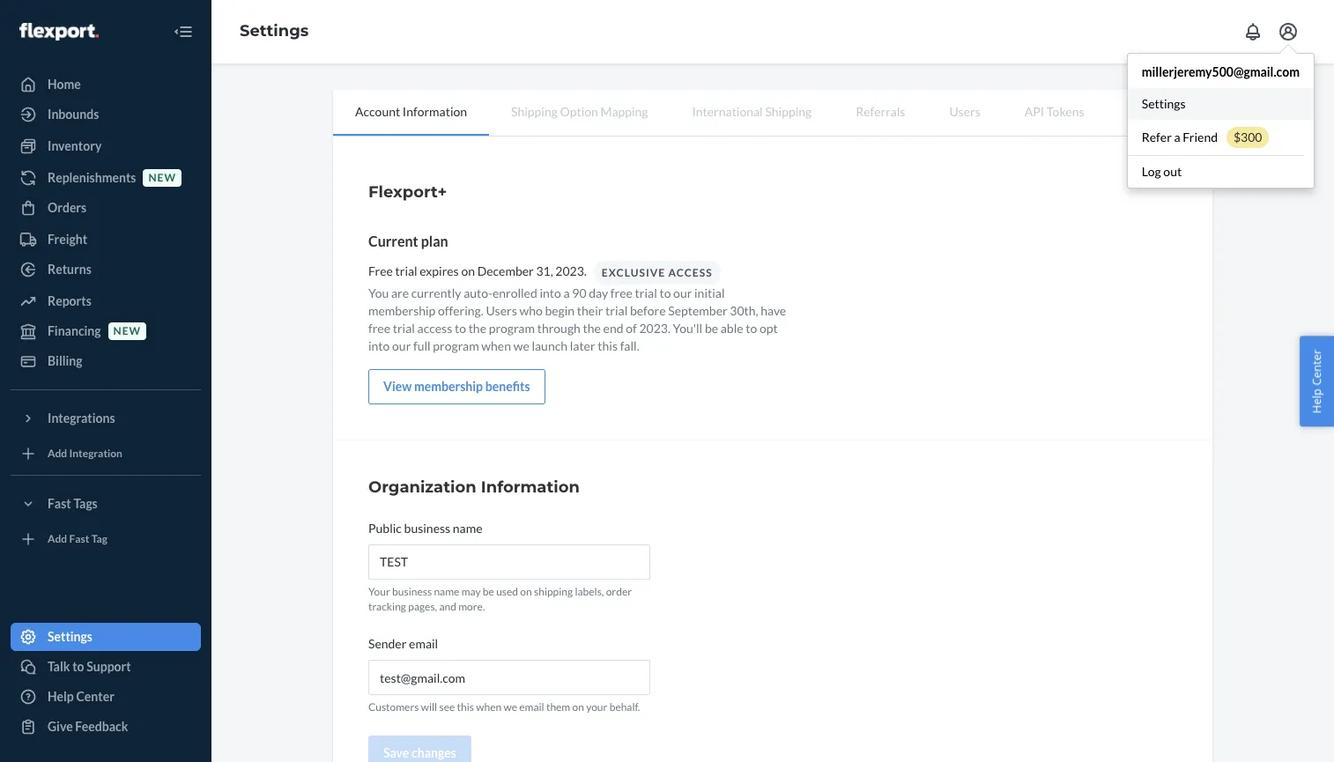 Task type: vqa. For each thing, say whether or not it's contained in the screenshot.
HELP CENTER inside the button
yes



Task type: locate. For each thing, give the bounding box(es) containing it.
1 horizontal spatial this
[[598, 339, 618, 353]]

1 horizontal spatial users
[[950, 104, 981, 119]]

into left the full
[[368, 339, 390, 353]]

information for organization information
[[481, 478, 580, 497]]

option
[[560, 104, 598, 119]]

1 vertical spatial a
[[564, 286, 570, 301]]

we
[[514, 339, 530, 353], [504, 701, 517, 714]]

0 vertical spatial help
[[1309, 388, 1325, 413]]

new up orders link
[[148, 171, 176, 185]]

new for replenishments
[[148, 171, 176, 185]]

2 horizontal spatial on
[[573, 701, 584, 714]]

fast
[[48, 496, 71, 511], [69, 533, 89, 546]]

day
[[589, 286, 608, 301]]

0 horizontal spatial new
[[113, 325, 141, 338]]

program
[[489, 321, 535, 336], [433, 339, 479, 353]]

add
[[48, 447, 67, 461], [48, 533, 67, 546]]

0 vertical spatial membership
[[368, 303, 436, 318]]

2023. up 90 on the top left of the page
[[556, 263, 587, 278]]

1 horizontal spatial email
[[519, 701, 544, 714]]

1 horizontal spatial settings
[[240, 21, 309, 41]]

to right talk
[[72, 659, 84, 674]]

1 vertical spatial on
[[520, 585, 532, 599]]

settings link
[[240, 21, 309, 41], [1128, 88, 1314, 120], [11, 623, 201, 651]]

1 horizontal spatial the
[[583, 321, 601, 336]]

integrations button
[[11, 405, 201, 433]]

on left your
[[573, 701, 584, 714]]

be right may
[[483, 585, 494, 599]]

settings
[[240, 21, 309, 41], [1142, 96, 1186, 111], [48, 629, 93, 644]]

into
[[540, 286, 561, 301], [368, 339, 390, 353]]

fast left tags
[[48, 496, 71, 511]]

1 horizontal spatial 2023.
[[639, 321, 671, 336]]

shipping left option
[[511, 104, 558, 119]]

new down reports link
[[113, 325, 141, 338]]

0 horizontal spatial this
[[457, 701, 474, 714]]

through
[[537, 321, 581, 336]]

fast tags
[[48, 496, 98, 511]]

0 vertical spatial our
[[674, 286, 692, 301]]

sender
[[368, 637, 407, 652]]

1 horizontal spatial information
[[481, 478, 580, 497]]

access
[[417, 321, 452, 336]]

0 vertical spatial add
[[48, 447, 67, 461]]

1 vertical spatial new
[[113, 325, 141, 338]]

more.
[[459, 600, 485, 614]]

this down end
[[598, 339, 618, 353]]

orders
[[48, 200, 87, 215]]

0 vertical spatial center
[[1309, 349, 1325, 385]]

30th,
[[730, 303, 759, 318]]

on right 'used'
[[520, 585, 532, 599]]

public business name
[[368, 521, 483, 536]]

expires
[[420, 263, 459, 278]]

the down offering.
[[469, 321, 487, 336]]

out
[[1164, 164, 1182, 179]]

a
[[1175, 130, 1181, 145], [564, 286, 570, 301]]

the
[[469, 321, 487, 336], [583, 321, 601, 336]]

1 horizontal spatial a
[[1175, 130, 1181, 145]]

name up and
[[434, 585, 460, 599]]

1 horizontal spatial help
[[1309, 388, 1325, 413]]

0 horizontal spatial a
[[564, 286, 570, 301]]

a right refer
[[1175, 130, 1181, 145]]

information inside tab
[[403, 104, 467, 119]]

to
[[660, 286, 671, 301], [455, 321, 466, 336], [746, 321, 758, 336], [72, 659, 84, 674]]

0 vertical spatial settings link
[[240, 21, 309, 41]]

account information tab
[[333, 90, 489, 136]]

0 vertical spatial a
[[1175, 130, 1181, 145]]

international
[[692, 104, 763, 119]]

1 vertical spatial we
[[504, 701, 517, 714]]

talk to support
[[48, 659, 131, 674]]

shipping inside tab
[[766, 104, 812, 119]]

business
[[404, 521, 451, 536], [392, 585, 432, 599]]

help center inside button
[[1309, 349, 1325, 413]]

program down access
[[433, 339, 479, 353]]

1 vertical spatial email
[[519, 701, 544, 714]]

1 vertical spatial users
[[486, 303, 517, 318]]

international shipping
[[692, 104, 812, 119]]

mapping
[[601, 104, 648, 119]]

trial up end
[[606, 303, 628, 318]]

add integration link
[[11, 440, 201, 468]]

replenishments
[[48, 170, 136, 185]]

trial up before at left top
[[635, 286, 657, 301]]

0 vertical spatial name
[[453, 521, 483, 536]]

give feedback
[[48, 719, 128, 734]]

information up business name text field on the left of the page
[[481, 478, 580, 497]]

1 shipping from the left
[[511, 104, 558, 119]]

account information
[[355, 104, 467, 119]]

1 vertical spatial information
[[481, 478, 580, 497]]

0 vertical spatial 2023.
[[556, 263, 587, 278]]

0 horizontal spatial information
[[403, 104, 467, 119]]

fast left tag
[[69, 533, 89, 546]]

information right account
[[403, 104, 467, 119]]

2 horizontal spatial settings link
[[1128, 88, 1314, 120]]

business down organization
[[404, 521, 451, 536]]

business for your
[[392, 585, 432, 599]]

trial
[[395, 263, 418, 278], [635, 286, 657, 301], [606, 303, 628, 318], [393, 321, 415, 336]]

1 vertical spatial add
[[48, 533, 67, 546]]

a left 90 on the top left of the page
[[564, 286, 570, 301]]

to inside button
[[72, 659, 84, 674]]

membership down are
[[368, 303, 436, 318]]

log out button
[[1128, 155, 1304, 188]]

1 vertical spatial be
[[483, 585, 494, 599]]

to left the opt
[[746, 321, 758, 336]]

0 vertical spatial free
[[611, 286, 633, 301]]

our down 'access'
[[674, 286, 692, 301]]

we down email address text field
[[504, 701, 517, 714]]

enrolled
[[493, 286, 538, 301]]

1 vertical spatial center
[[76, 689, 115, 704]]

tab list
[[333, 90, 1213, 137]]

2 shipping from the left
[[766, 104, 812, 119]]

be inside you are currently auto-enrolled into a 90 day free trial to our initial membership offering. users who begin their trial before september 30th, have free trial access to the program through the end of 2023. you'll be able to opt into our full program when we launch later this fall.
[[705, 321, 719, 336]]

home link
[[11, 71, 201, 99]]

0 horizontal spatial shipping
[[511, 104, 558, 119]]

business up pages,
[[392, 585, 432, 599]]

new
[[148, 171, 176, 185], [113, 325, 141, 338]]

view membership benefits
[[383, 379, 530, 394]]

users inside tab
[[950, 104, 981, 119]]

program down who
[[489, 321, 535, 336]]

0 vertical spatial help center
[[1309, 349, 1325, 413]]

give feedback button
[[11, 713, 201, 741]]

1 vertical spatial when
[[476, 701, 502, 714]]

1 horizontal spatial center
[[1309, 349, 1325, 385]]

feedback
[[75, 719, 128, 734]]

millerjeremy500@gmail.com link
[[1128, 56, 1314, 88]]

support
[[87, 659, 131, 674]]

1 vertical spatial settings
[[1142, 96, 1186, 111]]

membership inside button
[[414, 379, 483, 394]]

name
[[453, 521, 483, 536], [434, 585, 460, 599]]

0 horizontal spatial program
[[433, 339, 479, 353]]

free down you
[[368, 321, 391, 336]]

save changes button
[[368, 736, 471, 763]]

add left 'integration'
[[48, 447, 67, 461]]

inventory
[[48, 138, 102, 153]]

be left the able
[[705, 321, 719, 336]]

0 vertical spatial we
[[514, 339, 530, 353]]

0 horizontal spatial settings
[[48, 629, 93, 644]]

0 vertical spatial business
[[404, 521, 451, 536]]

api
[[1025, 104, 1045, 119]]

add for add fast tag
[[48, 533, 67, 546]]

2 vertical spatial on
[[573, 701, 584, 714]]

when down email address text field
[[476, 701, 502, 714]]

this
[[598, 339, 618, 353], [457, 701, 474, 714]]

billing link
[[11, 347, 201, 376]]

1 horizontal spatial new
[[148, 171, 176, 185]]

0 vertical spatial users
[[950, 104, 981, 119]]

1 vertical spatial business
[[392, 585, 432, 599]]

0 vertical spatial new
[[148, 171, 176, 185]]

give
[[48, 719, 73, 734]]

financing
[[48, 324, 101, 339]]

when
[[482, 339, 511, 353], [476, 701, 502, 714]]

into up begin
[[540, 286, 561, 301]]

email left them
[[519, 701, 544, 714]]

users inside you are currently auto-enrolled into a 90 day free trial to our initial membership offering. users who begin their trial before september 30th, have free trial access to the program through the end of 2023. you'll be able to opt into our full program when we launch later this fall.
[[486, 303, 517, 318]]

1 vertical spatial name
[[434, 585, 460, 599]]

1 horizontal spatial on
[[520, 585, 532, 599]]

inbounds
[[48, 107, 99, 122]]

information
[[403, 104, 467, 119], [481, 478, 580, 497]]

0 vertical spatial on
[[461, 263, 475, 278]]

2023. down before at left top
[[639, 321, 671, 336]]

pages,
[[408, 600, 437, 614]]

2 horizontal spatial settings
[[1142, 96, 1186, 111]]

0 horizontal spatial users
[[486, 303, 517, 318]]

refer
[[1142, 130, 1172, 145]]

1 horizontal spatial be
[[705, 321, 719, 336]]

1 vertical spatial free
[[368, 321, 391, 336]]

0 horizontal spatial help
[[48, 689, 74, 704]]

2023.
[[556, 263, 587, 278], [639, 321, 671, 336]]

1 vertical spatial 2023.
[[639, 321, 671, 336]]

name down the organization information
[[453, 521, 483, 536]]

1 the from the left
[[469, 321, 487, 336]]

our
[[674, 286, 692, 301], [392, 339, 411, 353]]

international shipping tab
[[670, 90, 834, 134]]

order
[[606, 585, 632, 599]]

0 horizontal spatial email
[[409, 637, 438, 652]]

the down their
[[583, 321, 601, 336]]

1 horizontal spatial program
[[489, 321, 535, 336]]

labels,
[[575, 585, 604, 599]]

free right day
[[611, 286, 633, 301]]

of
[[626, 321, 637, 336]]

2 add from the top
[[48, 533, 67, 546]]

tokens
[[1047, 104, 1085, 119]]

0 horizontal spatial the
[[469, 321, 487, 336]]

0 vertical spatial settings
[[240, 21, 309, 41]]

0 vertical spatial when
[[482, 339, 511, 353]]

0 horizontal spatial center
[[76, 689, 115, 704]]

business inside your business name may be used on shipping labels, order tracking pages, and more.
[[392, 585, 432, 599]]

membership inside you are currently auto-enrolled into a 90 day free trial to our initial membership offering. users who begin their trial before september 30th, have free trial access to the program through the end of 2023. you'll be able to opt into our full program when we launch later this fall.
[[368, 303, 436, 318]]

tab list containing account information
[[333, 90, 1213, 137]]

0 horizontal spatial settings link
[[11, 623, 201, 651]]

tag
[[91, 533, 107, 546]]

1 add from the top
[[48, 447, 67, 461]]

1 vertical spatial into
[[368, 339, 390, 353]]

1 vertical spatial help
[[48, 689, 74, 704]]

0 horizontal spatial be
[[483, 585, 494, 599]]

on up auto-
[[461, 263, 475, 278]]

when up benefits
[[482, 339, 511, 353]]

them
[[546, 701, 571, 714]]

will
[[421, 701, 437, 714]]

shipping option mapping tab
[[489, 90, 670, 134]]

membership down the full
[[414, 379, 483, 394]]

0 horizontal spatial free
[[368, 321, 391, 336]]

1 horizontal spatial our
[[674, 286, 692, 301]]

1 horizontal spatial into
[[540, 286, 561, 301]]

email right sender
[[409, 637, 438, 652]]

1 vertical spatial our
[[392, 339, 411, 353]]

we left launch
[[514, 339, 530, 353]]

help center
[[1309, 349, 1325, 413], [48, 689, 115, 704]]

0 vertical spatial program
[[489, 321, 535, 336]]

1 horizontal spatial help center
[[1309, 349, 1325, 413]]

behalf.
[[610, 701, 640, 714]]

users down "enrolled"
[[486, 303, 517, 318]]

be
[[705, 321, 719, 336], [483, 585, 494, 599]]

add down fast tags
[[48, 533, 67, 546]]

our left the full
[[392, 339, 411, 353]]

users left api
[[950, 104, 981, 119]]

this right see
[[457, 701, 474, 714]]

0 vertical spatial information
[[403, 104, 467, 119]]

we inside you are currently auto-enrolled into a 90 day free trial to our initial membership offering. users who begin their trial before september 30th, have free trial access to the program through the end of 2023. you'll be able to opt into our full program when we launch later this fall.
[[514, 339, 530, 353]]

on inside your business name may be used on shipping labels, order tracking pages, and more.
[[520, 585, 532, 599]]

0 vertical spatial this
[[598, 339, 618, 353]]

0 horizontal spatial 2023.
[[556, 263, 587, 278]]

help
[[1309, 388, 1325, 413], [48, 689, 74, 704]]

api tokens
[[1025, 104, 1085, 119]]

Email address text field
[[368, 661, 651, 696]]

0 vertical spatial be
[[705, 321, 719, 336]]

opt
[[760, 321, 778, 336]]

email
[[409, 637, 438, 652], [519, 701, 544, 714]]

0 vertical spatial fast
[[48, 496, 71, 511]]

begin
[[545, 303, 575, 318]]

name inside your business name may be used on shipping labels, order tracking pages, and more.
[[434, 585, 460, 599]]

view
[[383, 379, 412, 394]]

shipping right international
[[766, 104, 812, 119]]

2 vertical spatial settings link
[[11, 623, 201, 651]]

account
[[355, 104, 400, 119]]

1 vertical spatial membership
[[414, 379, 483, 394]]

2 vertical spatial settings
[[48, 629, 93, 644]]

1 horizontal spatial shipping
[[766, 104, 812, 119]]

1 vertical spatial help center
[[48, 689, 115, 704]]



Task type: describe. For each thing, give the bounding box(es) containing it.
full
[[413, 339, 431, 353]]

exclusive
[[602, 266, 666, 279]]

integration
[[69, 447, 122, 461]]

benefits
[[485, 379, 530, 394]]

2 the from the left
[[583, 321, 601, 336]]

your
[[586, 701, 608, 714]]

exclusive access
[[602, 266, 713, 279]]

0 vertical spatial into
[[540, 286, 561, 301]]

and
[[439, 600, 457, 614]]

trial up the full
[[393, 321, 415, 336]]

home
[[48, 77, 81, 92]]

you
[[368, 286, 389, 301]]

log out
[[1142, 164, 1182, 179]]

to down exclusive access on the top of the page
[[660, 286, 671, 301]]

be inside your business name may be used on shipping labels, order tracking pages, and more.
[[483, 585, 494, 599]]

used
[[496, 585, 518, 599]]

0 horizontal spatial our
[[392, 339, 411, 353]]

see
[[439, 701, 455, 714]]

current plan
[[368, 233, 448, 249]]

new for financing
[[113, 325, 141, 338]]

customers will see this when we email them on your behalf.
[[368, 701, 640, 714]]

name for public business name
[[453, 521, 483, 536]]

close navigation image
[[173, 21, 194, 42]]

flexport logo image
[[19, 23, 99, 40]]

initial
[[695, 286, 725, 301]]

september
[[668, 303, 728, 318]]

their
[[577, 303, 603, 318]]

1 horizontal spatial settings link
[[240, 21, 309, 41]]

add for add integration
[[48, 447, 67, 461]]

you are currently auto-enrolled into a 90 day free trial to our initial membership offering. users who begin their trial before september 30th, have free trial access to the program through the end of 2023. you'll be able to opt into our full program when we launch later this fall.
[[368, 286, 787, 353]]

1 vertical spatial settings link
[[1128, 88, 1314, 120]]

1 vertical spatial this
[[457, 701, 474, 714]]

currently
[[411, 286, 461, 301]]

flexport+
[[368, 182, 447, 202]]

0 horizontal spatial into
[[368, 339, 390, 353]]

may
[[462, 585, 481, 599]]

plan
[[421, 233, 448, 249]]

talk
[[48, 659, 70, 674]]

access
[[669, 266, 713, 279]]

this inside you are currently auto-enrolled into a 90 day free trial to our initial membership offering. users who begin their trial before september 30th, have free trial access to the program through the end of 2023. you'll be able to opt into our full program when we launch later this fall.
[[598, 339, 618, 353]]

integrations
[[48, 411, 115, 426]]

organization
[[368, 478, 477, 497]]

0 horizontal spatial on
[[461, 263, 475, 278]]

1 vertical spatial fast
[[69, 533, 89, 546]]

talk to support button
[[11, 653, 201, 681]]

shipping inside 'tab'
[[511, 104, 558, 119]]

save changes
[[383, 746, 456, 761]]

log
[[1142, 164, 1162, 179]]

your business name may be used on shipping labels, order tracking pages, and more.
[[368, 585, 632, 614]]

Business name text field
[[368, 545, 651, 580]]

fast tags button
[[11, 490, 201, 518]]

center inside 'help center' button
[[1309, 349, 1325, 385]]

free trial expires on december 31, 2023.
[[368, 263, 587, 278]]

your
[[368, 585, 390, 599]]

save
[[383, 746, 409, 761]]

users tab
[[928, 90, 1003, 134]]

add fast tag link
[[11, 525, 201, 554]]

2023. inside you are currently auto-enrolled into a 90 day free trial to our initial membership offering. users who begin their trial before september 30th, have free trial access to the program through the end of 2023. you'll be able to opt into our full program when we launch later this fall.
[[639, 321, 671, 336]]

open notifications image
[[1243, 21, 1264, 42]]

orders link
[[11, 194, 201, 222]]

name for your business name may be used on shipping labels, order tracking pages, and more.
[[434, 585, 460, 599]]

offering.
[[438, 303, 484, 318]]

able
[[721, 321, 744, 336]]

freight
[[48, 232, 87, 247]]

before
[[630, 303, 666, 318]]

trial up are
[[395, 263, 418, 278]]

90
[[572, 286, 587, 301]]

you'll
[[673, 321, 703, 336]]

31,
[[536, 263, 553, 278]]

fall.
[[620, 339, 640, 353]]

api tokens tab
[[1003, 90, 1107, 134]]

center inside help center link
[[76, 689, 115, 704]]

reports link
[[11, 287, 201, 316]]

millerjeremy500@gmail.com
[[1142, 64, 1300, 79]]

end
[[603, 321, 624, 336]]

current
[[368, 233, 419, 249]]

help inside button
[[1309, 388, 1325, 413]]

$300
[[1234, 130, 1263, 145]]

0 vertical spatial email
[[409, 637, 438, 652]]

view membership benefits button
[[368, 369, 545, 405]]

friend
[[1183, 130, 1218, 145]]

1 vertical spatial program
[[433, 339, 479, 353]]

tags
[[74, 496, 98, 511]]

when inside you are currently auto-enrolled into a 90 day free trial to our initial membership offering. users who begin their trial before september 30th, have free trial access to the program through the end of 2023. you'll be able to opt into our full program when we launch later this fall.
[[482, 339, 511, 353]]

returns link
[[11, 256, 201, 284]]

december
[[477, 263, 534, 278]]

returns
[[48, 262, 92, 277]]

view membership benefits link
[[368, 369, 545, 405]]

open account menu image
[[1278, 21, 1299, 42]]

launch
[[532, 339, 568, 353]]

changes
[[412, 746, 456, 761]]

to down offering.
[[455, 321, 466, 336]]

inventory link
[[11, 132, 201, 160]]

information for account information
[[403, 104, 467, 119]]

add fast tag
[[48, 533, 107, 546]]

0 horizontal spatial help center
[[48, 689, 115, 704]]

organization information
[[368, 478, 580, 497]]

public
[[368, 521, 402, 536]]

billing
[[48, 354, 82, 368]]

business for public
[[404, 521, 451, 536]]

referrals tab
[[834, 90, 928, 134]]

shipping option mapping
[[511, 104, 648, 119]]

a inside you are currently auto-enrolled into a 90 day free trial to our initial membership offering. users who begin their trial before september 30th, have free trial access to the program through the end of 2023. you'll be able to opt into our full program when we launch later this fall.
[[564, 286, 570, 301]]

fast inside dropdown button
[[48, 496, 71, 511]]

help center button
[[1301, 336, 1335, 427]]

later
[[570, 339, 596, 353]]

referrals
[[856, 104, 906, 119]]

1 horizontal spatial free
[[611, 286, 633, 301]]

add integration
[[48, 447, 122, 461]]



